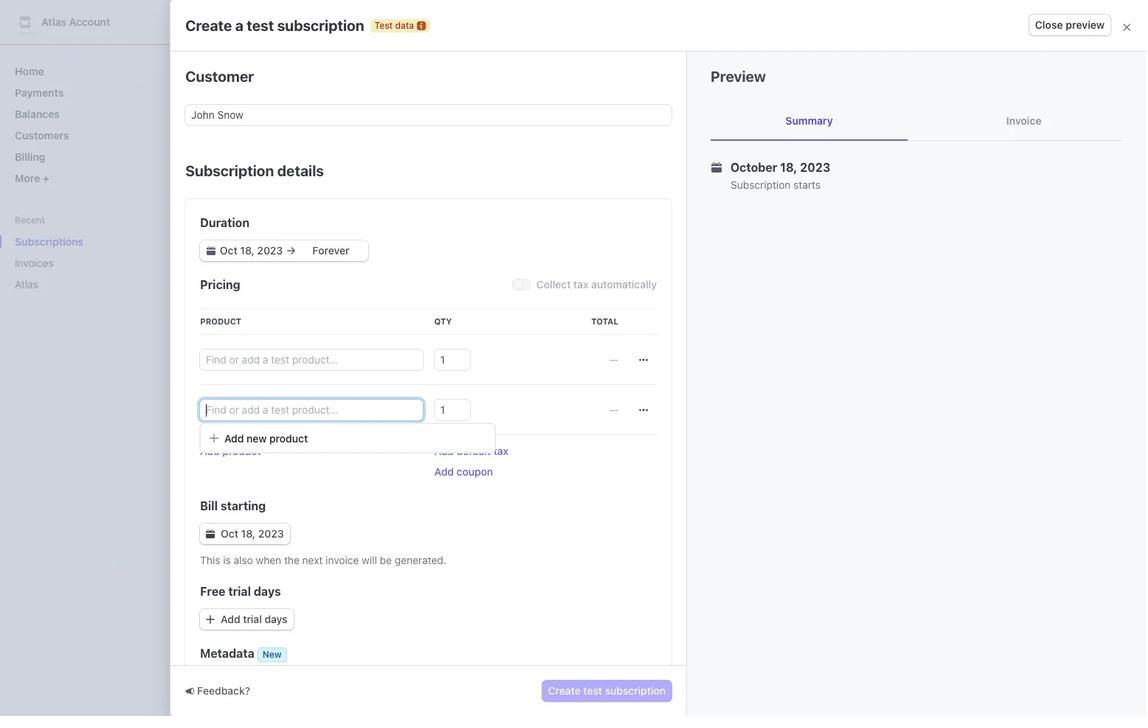Task type: locate. For each thing, give the bounding box(es) containing it.
0 horizontal spatial subscription
[[277, 17, 364, 34]]

1 vertical spatial to
[[668, 451, 678, 464]]

about
[[321, 289, 349, 301]]

None text field
[[435, 350, 470, 371]]

1 horizontal spatial and
[[569, 451, 587, 464]]

0 vertical spatial svg image
[[207, 247, 216, 255]]

you
[[247, 289, 264, 301]]

and
[[241, 203, 267, 222], [663, 203, 690, 222], [569, 451, 587, 464]]

to inside other pricing model see products and prices guidance to help shape your pricing model.
[[668, 451, 678, 464]]

collect tax automatically
[[537, 278, 657, 291]]

prices
[[590, 451, 619, 464]]

18, up create pricing
[[241, 528, 256, 540]]

0 horizontal spatial subscriptions
[[15, 236, 84, 248]]

tier
[[451, 339, 467, 351]]

svg image left oct
[[206, 530, 215, 539]]

add down "use"
[[435, 466, 454, 478]]

days
[[254, 585, 281, 599], [265, 614, 288, 626]]

2 — from the top
[[610, 404, 619, 416]]

good-
[[224, 323, 259, 336]]

on left "tier"
[[437, 339, 449, 351]]

2023 inside button
[[258, 528, 284, 540]]

0 vertical spatial tax
[[574, 278, 589, 291]]

0 horizontal spatial product
[[222, 445, 261, 458]]

view for good-better-best
[[224, 380, 248, 393]]

usage
[[224, 435, 259, 448]]

2 vertical spatial create
[[548, 685, 581, 698]]

1 vertical spatial find or add a test product… text field
[[200, 400, 423, 421]]

on left how
[[347, 451, 359, 464]]

0 horizontal spatial of
[[224, 354, 234, 366]]

— for the topmost svg image
[[610, 404, 619, 416]]

subscription
[[277, 17, 364, 34], [605, 685, 666, 698]]

svg image inside 'add trial days' button
[[206, 616, 215, 625]]

add inside add new product button
[[224, 433, 244, 445]]

subscription down 'october'
[[731, 179, 791, 191]]

and left accept
[[663, 203, 690, 222]]

view docs button for determine
[[494, 371, 572, 397]]

None text field
[[435, 400, 470, 421]]

1 horizontal spatial the
[[596, 339, 612, 351]]

atlas down invoices
[[15, 278, 38, 291]]

1 vertical spatial atlas
[[15, 278, 38, 291]]

1 horizontal spatial recurring
[[395, 289, 439, 301]]

this
[[200, 554, 220, 567]]

— up other pricing model see products and prices guidance to help shape your pricing model. at the bottom of page
[[610, 404, 619, 416]]

svg image down number
[[639, 356, 648, 365]]

view right bill
[[224, 492, 248, 505]]

0 vertical spatial create
[[185, 17, 232, 34]]

0 vertical spatial the
[[596, 339, 612, 351]]

and up model.
[[569, 451, 587, 464]]

18,
[[780, 161, 798, 174], [241, 528, 256, 540]]

trial inside button
[[243, 614, 262, 626]]

model up prices
[[578, 435, 612, 448]]

2023 up starts at top
[[800, 161, 831, 174]]

in
[[456, 451, 465, 464]]

account
[[69, 16, 110, 28]]

Find or add a test customer… text field
[[185, 105, 672, 126]]

18, inside button
[[241, 528, 256, 540]]

model down 'end date' field
[[317, 265, 349, 278]]

1 horizontal spatial svg image
[[639, 356, 648, 365]]

0 vertical spatial subscriptions
[[192, 67, 326, 92]]

1 horizontal spatial subscription
[[605, 685, 666, 698]]

of inside seat based determine price by the number of people using a subscription.
[[654, 339, 664, 351]]

tax inside button
[[494, 445, 509, 458]]

2023 up create pricing
[[258, 528, 284, 540]]

all
[[192, 101, 205, 114]]

1 vertical spatial days
[[265, 614, 288, 626]]

2 vertical spatial svg image
[[206, 616, 215, 625]]

0 horizontal spatial test
[[247, 17, 274, 34]]

svg image
[[639, 406, 648, 415], [206, 530, 215, 539], [206, 616, 215, 625]]

recent element
[[0, 230, 162, 297]]

0 horizontal spatial svg image
[[207, 247, 216, 255]]

1 vertical spatial trial
[[243, 614, 262, 626]]

0 vertical spatial days
[[254, 585, 281, 599]]

a right using
[[730, 339, 736, 351]]

start,
[[267, 289, 292, 301]]

—
[[610, 354, 619, 366], [610, 404, 619, 416]]

days inside button
[[265, 614, 288, 626]]

shape
[[704, 451, 733, 464]]

a inside usage based charge customers based on how much they use in a billing cycle.
[[224, 466, 230, 478]]

view docs button for charge
[[216, 483, 293, 509]]

1 vertical spatial svg image
[[206, 530, 215, 539]]

invoices
[[15, 257, 54, 269]]

pricing down products at the bottom of page
[[527, 466, 560, 478]]

1 vertical spatial subscriptions
[[15, 236, 84, 248]]

svg image down free at bottom
[[206, 616, 215, 625]]

1 vertical spatial the
[[284, 554, 300, 567]]

test data
[[552, 46, 594, 55]]

2023 for oct
[[258, 528, 284, 540]]

based
[[531, 323, 564, 336], [405, 339, 434, 351], [262, 435, 296, 448], [315, 451, 344, 464]]

1 vertical spatial —
[[610, 404, 619, 416]]

1 vertical spatial 18,
[[241, 528, 256, 540]]

create test subscription
[[548, 685, 666, 698]]

qty
[[435, 317, 452, 326]]

1 horizontal spatial on
[[437, 339, 449, 351]]

1 horizontal spatial tax
[[574, 278, 589, 291]]

create inside create pricing link
[[219, 543, 251, 555]]

better-
[[259, 323, 298, 336]]

0 vertical spatial on
[[437, 339, 449, 351]]

based left how
[[315, 451, 344, 464]]

create inside create test subscription button
[[548, 685, 581, 698]]

add default tax
[[435, 445, 509, 458]]

product
[[270, 433, 308, 445], [222, 445, 261, 458]]

create test subscription button
[[542, 681, 672, 702]]

0 horizontal spatial tax
[[494, 445, 509, 458]]

view docs for seat
[[503, 380, 553, 393]]

2 horizontal spatial and
[[663, 203, 690, 222]]

duration
[[200, 216, 250, 230]]

1 horizontal spatial subscription
[[731, 179, 791, 191]]

add up charge
[[224, 433, 244, 445]]

1 vertical spatial subscription
[[605, 685, 666, 698]]

1 vertical spatial 2023
[[258, 528, 284, 540]]

0 horizontal spatial 2023
[[258, 528, 284, 540]]

product
[[200, 317, 242, 326]]

svg image
[[207, 247, 216, 255], [639, 356, 648, 365]]

pricing up learn
[[279, 265, 315, 278]]

trial right free at bottom
[[228, 585, 251, 599]]

0 vertical spatial atlas
[[41, 16, 66, 28]]

of left 'people'
[[654, 339, 664, 351]]

docs down the subscription.
[[529, 380, 553, 393]]

0 horizontal spatial model
[[317, 265, 349, 278]]

18, up starts at top
[[780, 161, 798, 174]]

trial down the free trial days
[[243, 614, 262, 626]]

svg image up guidance at the bottom right of the page
[[639, 406, 648, 415]]

billing inside usage based charge customers based on how much they use in a billing cycle.
[[233, 466, 261, 478]]

view docs button down the subscription.
[[494, 371, 572, 397]]

subscriptions up invoices
[[15, 236, 84, 248]]

— for svg icon to the bottom
[[610, 354, 619, 366]]

add for add product
[[200, 445, 220, 458]]

workflows
[[411, 171, 511, 196]]

more
[[15, 172, 43, 185]]

pricing up products at the bottom of page
[[537, 435, 575, 448]]

a down add product button
[[224, 466, 230, 478]]

1 horizontal spatial atlas
[[41, 16, 66, 28]]

customers
[[15, 129, 69, 142]]

docs for best
[[251, 380, 275, 393]]

0 vertical spatial find or add a test product… text field
[[200, 350, 423, 371]]

2 find or add a test product… text field from the top
[[200, 400, 423, 421]]

Find or add a test product… text field
[[200, 350, 423, 371], [200, 400, 423, 421]]

1 horizontal spatial to
[[668, 451, 678, 464]]

other
[[503, 435, 534, 448]]

and right up
[[241, 203, 267, 222]]

feedback?
[[197, 685, 250, 698]]

0 horizontal spatial subscription
[[185, 162, 274, 179]]

end date field
[[297, 244, 365, 258]]

the left next
[[284, 554, 300, 567]]

on inside good-better-best provide a choice of escalating prices, based on tier of service.
[[437, 339, 449, 351]]

model inside choose your pricing model dropdown button
[[317, 265, 349, 278]]

docs down service.
[[251, 380, 275, 393]]

— down number
[[610, 354, 619, 366]]

october 18, 2023 subscription starts
[[731, 161, 831, 191]]

atlas inside "recent" element
[[15, 278, 38, 291]]

0 horizontal spatial on
[[347, 451, 359, 464]]

create pricing
[[219, 543, 288, 555]]

test left clocks
[[296, 101, 317, 114]]

0 horizontal spatial recurring
[[192, 224, 255, 243]]

0 vertical spatial recurring
[[192, 224, 255, 243]]

0 horizontal spatial 18,
[[241, 528, 256, 540]]

svg image inside oct 18, 2023 button
[[206, 530, 215, 539]]

recurring inside streamline your billing workflows set up and manage your billing operations to capture more revenue and accept recurring payments globally.
[[192, 224, 255, 243]]

before
[[213, 289, 244, 301]]

subscription inside october 18, 2023 subscription starts
[[731, 179, 791, 191]]

pricing inside dropdown button
[[279, 265, 315, 278]]

also
[[234, 554, 253, 567]]

18, for october
[[780, 161, 798, 174]]

recurring
[[192, 224, 255, 243], [395, 289, 439, 301]]

1 horizontal spatial 2023
[[800, 161, 831, 174]]

add coupon
[[435, 466, 493, 478]]

days for free trial days
[[254, 585, 281, 599]]

add left charge
[[200, 445, 220, 458]]

your down see
[[503, 466, 524, 478]]

days up add trial days
[[254, 585, 281, 599]]

customers link
[[9, 123, 151, 148]]

view docs button for best
[[216, 371, 293, 397]]

0 vertical spatial —
[[610, 354, 619, 366]]

add inside add default tax button
[[435, 445, 454, 458]]

1 horizontal spatial model
[[578, 435, 612, 448]]

starting
[[221, 500, 266, 513]]

atlas account
[[41, 16, 110, 28]]

add inside 'add trial days' button
[[221, 614, 240, 626]]

october
[[731, 161, 778, 174]]

payments link
[[9, 80, 151, 105]]

view docs button
[[216, 371, 293, 397], [494, 371, 572, 397], [216, 483, 293, 509]]

is
[[223, 554, 231, 567]]

balances
[[15, 108, 60, 120]]

test
[[247, 17, 274, 34], [584, 685, 602, 698]]

next
[[302, 554, 323, 567]]

how
[[361, 451, 381, 464]]

tax right default
[[494, 445, 509, 458]]

add default tax button
[[435, 444, 509, 459]]

bill
[[200, 500, 218, 513]]

to left help
[[668, 451, 678, 464]]

new
[[247, 433, 267, 445]]

1 vertical spatial test
[[584, 685, 602, 698]]

18, for oct
[[241, 528, 256, 540]]

1 vertical spatial model
[[578, 435, 612, 448]]

add inside add product button
[[200, 445, 220, 458]]

docs down cycle. on the left of page
[[251, 492, 275, 505]]

recent navigation links element
[[0, 214, 162, 297]]

0 horizontal spatial the
[[284, 554, 300, 567]]

2 vertical spatial billing
[[233, 466, 261, 478]]

subscription up up
[[185, 162, 274, 179]]

seat based determine price by the number of people using a subscription.
[[503, 323, 736, 366]]

a up customer
[[235, 17, 244, 34]]

find or add a test product… text field down best
[[200, 350, 423, 371]]

to left 'capture'
[[489, 203, 503, 222]]

invoice
[[1007, 114, 1042, 127]]

add inside add coupon button
[[435, 466, 454, 478]]

1 horizontal spatial of
[[306, 339, 315, 351]]

view docs down service.
[[224, 380, 275, 393]]

0 horizontal spatial atlas
[[15, 278, 38, 291]]

based right the prices,
[[405, 339, 434, 351]]

2023 inside october 18, 2023 subscription starts
[[800, 161, 831, 174]]

0 vertical spatial to
[[489, 203, 503, 222]]

view docs for good-
[[224, 380, 275, 393]]

1 vertical spatial test
[[296, 101, 317, 114]]

Search search field
[[183, 8, 599, 36]]

0 vertical spatial 2023
[[800, 161, 831, 174]]

generated.
[[395, 554, 446, 567]]

atlas link
[[9, 272, 130, 297]]

the right "by"
[[596, 339, 612, 351]]

0 horizontal spatial test
[[296, 101, 317, 114]]

test inside tab list
[[296, 101, 317, 114]]

a
[[235, 17, 244, 34], [263, 339, 269, 351], [730, 339, 736, 351], [224, 466, 230, 478]]

atlas inside button
[[41, 16, 66, 28]]

subscriptions up subscriptions
[[192, 67, 326, 92]]

trial
[[228, 585, 251, 599], [243, 614, 262, 626]]

oct
[[221, 528, 238, 540]]

1 vertical spatial svg image
[[639, 356, 648, 365]]

2 horizontal spatial of
[[654, 339, 664, 351]]

1 vertical spatial recurring
[[395, 289, 439, 301]]

atlas left account
[[41, 16, 66, 28]]

1 vertical spatial on
[[347, 451, 359, 464]]

add left in
[[435, 445, 454, 458]]

subscriptions link
[[9, 230, 130, 254]]

0 vertical spatial subscription
[[277, 17, 364, 34]]

1 horizontal spatial test
[[375, 20, 393, 31]]

0 vertical spatial 18,
[[780, 161, 798, 174]]

0 vertical spatial trial
[[228, 585, 251, 599]]

test left data
[[375, 20, 393, 31]]

of down best
[[306, 339, 315, 351]]

add for add default tax
[[435, 445, 454, 458]]

svg image up choose
[[207, 247, 216, 255]]

view docs button down cycle. on the left of page
[[216, 483, 293, 509]]

docs
[[251, 380, 275, 393], [529, 380, 553, 393], [251, 492, 275, 505]]

1 — from the top
[[610, 354, 619, 366]]

this is also when the next invoice will be generated.
[[200, 554, 446, 567]]

see
[[503, 451, 521, 464]]

view down the subscription.
[[503, 380, 527, 393]]

tax right collect
[[574, 278, 589, 291]]

add for add new product
[[224, 433, 244, 445]]

1 horizontal spatial 18,
[[780, 161, 798, 174]]

streamline
[[192, 171, 296, 196]]

data
[[574, 46, 594, 55]]

recurring down up
[[192, 224, 255, 243]]

view docs button down service.
[[216, 371, 293, 397]]

tax
[[574, 278, 589, 291], [494, 445, 509, 458]]

atlas
[[41, 16, 66, 28], [15, 278, 38, 291]]

add down the free trial days
[[221, 614, 240, 626]]

much
[[384, 451, 410, 464]]

model.
[[562, 466, 595, 478]]

preview
[[711, 68, 766, 85]]

0 vertical spatial test
[[375, 20, 393, 31]]

find or add a test product… text field up add new product button
[[200, 400, 423, 421]]

0 horizontal spatial to
[[489, 203, 503, 222]]

view down service.
[[224, 380, 248, 393]]

tab list
[[186, 95, 1088, 122], [711, 102, 1123, 141]]

view docs down the subscription.
[[503, 380, 553, 393]]

use
[[437, 451, 454, 464]]

recurring up qty
[[395, 289, 439, 301]]

18, inside october 18, 2023 subscription starts
[[780, 161, 798, 174]]

to
[[489, 203, 503, 222], [668, 451, 678, 464]]

1 vertical spatial tax
[[494, 445, 509, 458]]

0 vertical spatial model
[[317, 265, 349, 278]]

based up price
[[531, 323, 564, 336]]

svg image for bill  starting
[[206, 530, 215, 539]]

a up service.
[[263, 339, 269, 351]]

your down start date field
[[254, 265, 276, 278]]

of down provide
[[224, 354, 234, 366]]

1 horizontal spatial test
[[584, 685, 602, 698]]

days up new
[[265, 614, 288, 626]]

1 vertical spatial create
[[219, 543, 251, 555]]

create
[[185, 17, 232, 34], [219, 543, 251, 555], [548, 685, 581, 698]]



Task type: vqa. For each thing, say whether or not it's contained in the screenshot.
forecast
no



Task type: describe. For each thing, give the bounding box(es) containing it.
create for create a test subscription
[[185, 17, 232, 34]]

subscription details
[[185, 162, 324, 179]]

seat
[[503, 323, 528, 336]]

close
[[1036, 18, 1063, 31]]

model inside other pricing model see products and prices guidance to help shape your pricing model.
[[578, 435, 612, 448]]

streamline your billing workflows set up and manage your billing operations to capture more revenue and accept recurring payments globally.
[[192, 171, 742, 243]]

common
[[351, 289, 393, 301]]

payments
[[15, 86, 64, 99]]

on inside usage based charge customers based on how much they use in a billing cycle.
[[347, 451, 359, 464]]

pricing down oct 18, 2023
[[254, 543, 288, 555]]

home
[[15, 65, 44, 78]]

globally.
[[332, 224, 389, 243]]

total
[[592, 317, 619, 326]]

price
[[555, 339, 579, 351]]

add product button
[[200, 444, 261, 459]]

your up manage
[[301, 171, 344, 196]]

recent
[[15, 215, 45, 226]]

summary
[[786, 114, 833, 127]]

based inside good-better-best provide a choice of escalating prices, based on tier of service.
[[405, 339, 434, 351]]

test clocks
[[296, 101, 351, 114]]

tab list containing summary
[[711, 102, 1123, 141]]

bill  starting
[[200, 500, 266, 513]]

0 vertical spatial billing
[[348, 171, 407, 196]]

view docs up oct 18, 2023
[[224, 492, 275, 505]]

manage
[[271, 203, 328, 222]]

create for create test subscription
[[548, 685, 581, 698]]

add trial days button
[[200, 610, 294, 631]]

trial for free
[[228, 585, 251, 599]]

good-better-best provide a choice of escalating prices, based on tier of service.
[[224, 323, 467, 366]]

before you start, learn about common recurring pricing models.
[[213, 289, 515, 301]]

invoice
[[326, 554, 359, 567]]

docs for determine
[[529, 380, 553, 393]]

a inside good-better-best provide a choice of escalating prices, based on tier of service.
[[263, 339, 269, 351]]

escalating
[[318, 339, 367, 351]]

view for seat based
[[503, 380, 527, 393]]

usage based charge customers based on how much they use in a billing cycle.
[[224, 435, 465, 478]]

products
[[524, 451, 567, 464]]

customer
[[185, 68, 254, 85]]

free
[[200, 585, 226, 599]]

create pricing link
[[213, 539, 308, 560]]

create for create pricing
[[219, 543, 251, 555]]

atlas account button
[[15, 12, 125, 32]]

choose
[[213, 265, 251, 278]]

test clocks link
[[290, 97, 357, 118]]

svg image for free trial days
[[206, 616, 215, 625]]

more
[[564, 203, 600, 222]]

add for add coupon
[[435, 466, 454, 478]]

test data
[[375, 20, 414, 31]]

people
[[666, 339, 699, 351]]

add new product button
[[201, 426, 495, 451]]

the inside seat based determine price by the number of people using a subscription.
[[596, 339, 612, 351]]

add for add trial days
[[221, 614, 240, 626]]

default
[[457, 445, 491, 458]]

data
[[395, 20, 414, 31]]

0 horizontal spatial and
[[241, 203, 267, 222]]

your inside choose your pricing model dropdown button
[[254, 265, 276, 278]]

test inside button
[[584, 685, 602, 698]]

start date field
[[217, 244, 286, 258]]

summary link
[[711, 102, 908, 140]]

up
[[219, 203, 237, 222]]

based inside seat based determine price by the number of people using a subscription.
[[531, 323, 564, 336]]

by
[[582, 339, 594, 351]]

atlas for atlas
[[15, 278, 38, 291]]

customers
[[262, 451, 312, 464]]

other pricing model see products and prices guidance to help shape your pricing model.
[[503, 435, 733, 478]]

1 vertical spatial billing
[[366, 203, 407, 222]]

prices,
[[370, 339, 402, 351]]

trial for add
[[243, 614, 262, 626]]

1 horizontal spatial product
[[270, 433, 308, 445]]

based up customers
[[262, 435, 296, 448]]

all subscriptions link
[[186, 97, 281, 118]]

help
[[681, 451, 701, 464]]

a inside seat based determine price by the number of people using a subscription.
[[730, 339, 736, 351]]

all subscriptions
[[192, 101, 275, 114]]

search
[[207, 16, 241, 28]]

will
[[362, 554, 377, 567]]

add trial days
[[221, 614, 288, 626]]

clocks
[[320, 101, 351, 114]]

operations
[[411, 203, 485, 222]]

new
[[263, 650, 282, 661]]

balances link
[[9, 102, 151, 126]]

oct 18, 2023 button
[[200, 524, 290, 545]]

days for add trial days
[[265, 614, 288, 626]]

pricing up qty
[[442, 289, 474, 301]]

cycle.
[[264, 466, 292, 478]]

coupon
[[457, 466, 493, 478]]

using
[[702, 339, 727, 351]]

billing
[[15, 151, 45, 163]]

test
[[552, 46, 572, 55]]

1 horizontal spatial subscriptions
[[192, 67, 326, 92]]

tab list containing all subscriptions
[[186, 95, 1088, 122]]

subscription inside button
[[605, 685, 666, 698]]

add coupon button
[[435, 465, 493, 480]]

0 vertical spatial svg image
[[639, 406, 648, 415]]

they
[[413, 451, 434, 464]]

automatically
[[592, 278, 657, 291]]

0 vertical spatial test
[[247, 17, 274, 34]]

models.
[[477, 289, 515, 301]]

number
[[615, 339, 651, 351]]

collect
[[537, 278, 571, 291]]

accept
[[694, 203, 742, 222]]

revenue
[[604, 203, 660, 222]]

subscription.
[[503, 354, 565, 366]]

best
[[298, 323, 322, 336]]

2023 for october
[[800, 161, 831, 174]]

1 find or add a test product… text field from the top
[[200, 350, 423, 371]]

provide
[[224, 339, 260, 351]]

free trial days
[[200, 585, 281, 599]]

subscriptions inside "recent" element
[[15, 236, 84, 248]]

your inside other pricing model see products and prices guidance to help shape your pricing model.
[[503, 466, 524, 478]]

payments
[[259, 224, 328, 243]]

guidance
[[622, 451, 666, 464]]

pricing
[[200, 278, 240, 292]]

billing link
[[9, 145, 151, 169]]

test for test data
[[375, 20, 393, 31]]

service.
[[237, 354, 274, 366]]

learn
[[295, 289, 318, 301]]

test for test clocks
[[296, 101, 317, 114]]

atlas for atlas account
[[41, 16, 66, 28]]

details
[[277, 162, 324, 179]]

capture
[[507, 203, 560, 222]]

to inside streamline your billing workflows set up and manage your billing operations to capture more revenue and accept recurring payments globally.
[[489, 203, 503, 222]]

your up globally.
[[331, 203, 362, 222]]

core navigation links element
[[9, 59, 151, 190]]

and inside other pricing model see products and prices guidance to help shape your pricing model.
[[569, 451, 587, 464]]

charge
[[224, 451, 259, 464]]



